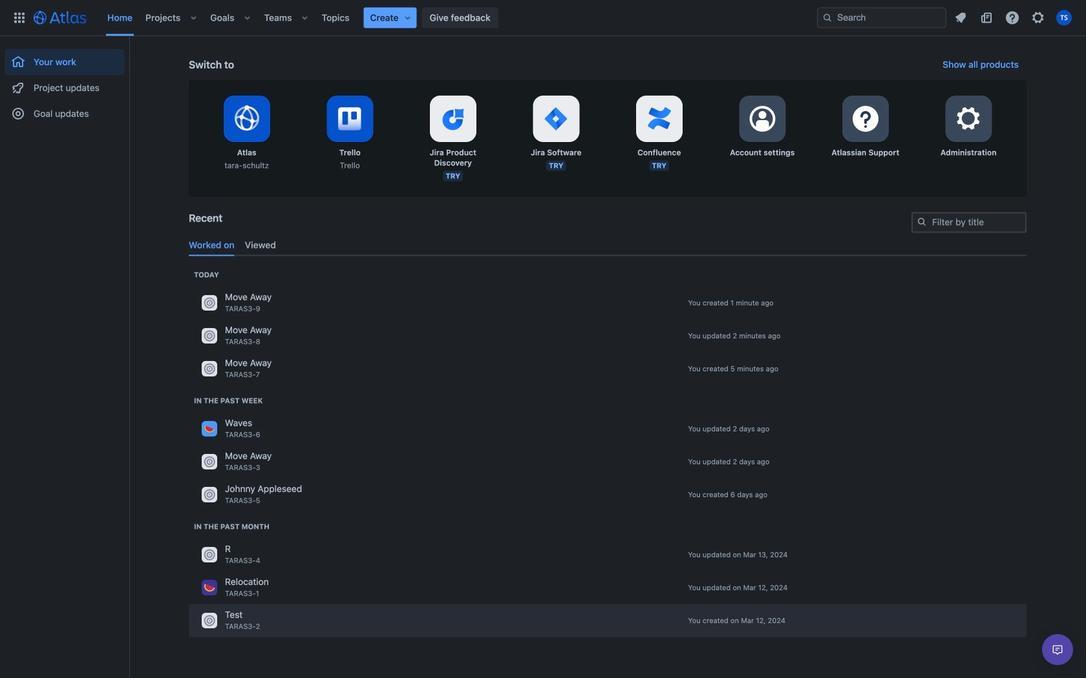 Task type: describe. For each thing, give the bounding box(es) containing it.
townsquare image for heading corresponding to first townsquare image from the top of the page
[[202, 328, 217, 344]]

open intercom messenger image
[[1050, 643, 1066, 658]]

heading for first townsquare image from the top of the page
[[194, 270, 219, 280]]

townsquare image for third heading
[[202, 581, 217, 596]]

4 townsquare image from the top
[[202, 548, 217, 563]]

search image
[[917, 217, 927, 227]]

search image
[[822, 13, 833, 23]]

2 settings image from the left
[[850, 103, 881, 134]]

Search field
[[817, 7, 947, 28]]



Task type: vqa. For each thing, say whether or not it's contained in the screenshot.
third townsquare image from the bottom of the page
yes



Task type: locate. For each thing, give the bounding box(es) containing it.
None search field
[[817, 7, 947, 28]]

2 heading from the top
[[194, 396, 263, 406]]

1 vertical spatial heading
[[194, 396, 263, 406]]

4 townsquare image from the top
[[202, 613, 217, 629]]

3 settings image from the left
[[953, 103, 984, 134]]

2 horizontal spatial settings image
[[953, 103, 984, 134]]

notifications image
[[953, 10, 969, 26]]

0 horizontal spatial settings image
[[747, 103, 778, 134]]

2 townsquare image from the top
[[202, 361, 217, 377]]

townsquare image
[[202, 328, 217, 344], [202, 454, 217, 470], [202, 487, 217, 503], [202, 548, 217, 563], [202, 581, 217, 596]]

settings image
[[747, 103, 778, 134], [850, 103, 881, 134], [953, 103, 984, 134]]

1 townsquare image from the top
[[202, 328, 217, 344]]

banner
[[0, 0, 1086, 36]]

3 heading from the top
[[194, 522, 270, 532]]

3 townsquare image from the top
[[202, 421, 217, 437]]

1 horizontal spatial settings image
[[850, 103, 881, 134]]

0 vertical spatial heading
[[194, 270, 219, 280]]

settings image
[[1031, 10, 1046, 26]]

1 settings image from the left
[[747, 103, 778, 134]]

heading for 3rd townsquare image
[[194, 396, 263, 406]]

account image
[[1056, 10, 1072, 26]]

top element
[[8, 0, 817, 36]]

2 vertical spatial heading
[[194, 522, 270, 532]]

help image
[[1005, 10, 1020, 26]]

townsquare image for heading for 3rd townsquare image
[[202, 454, 217, 470]]

2 townsquare image from the top
[[202, 454, 217, 470]]

Filter by title field
[[913, 214, 1025, 232]]

tab list
[[184, 235, 1032, 256]]

heading
[[194, 270, 219, 280], [194, 396, 263, 406], [194, 522, 270, 532]]

townsquare image
[[202, 295, 217, 311], [202, 361, 217, 377], [202, 421, 217, 437], [202, 613, 217, 629]]

3 townsquare image from the top
[[202, 487, 217, 503]]

1 townsquare image from the top
[[202, 295, 217, 311]]

1 heading from the top
[[194, 270, 219, 280]]

5 townsquare image from the top
[[202, 581, 217, 596]]

switch to... image
[[12, 10, 27, 26]]

group
[[5, 36, 124, 131]]



